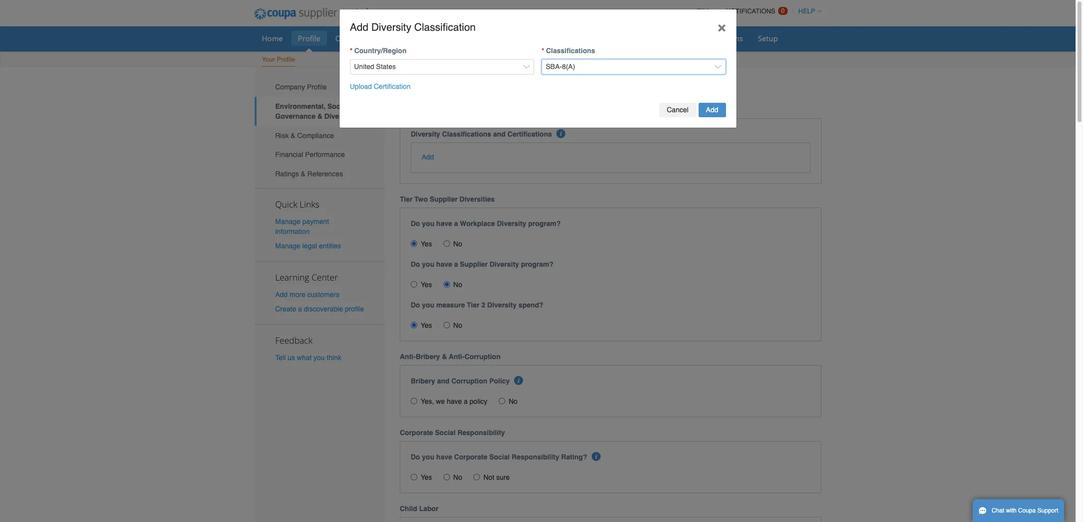 Task type: describe. For each thing, give the bounding box(es) containing it.
quick links
[[275, 198, 320, 210]]

1 anti- from the left
[[400, 353, 416, 361]]

diversities
[[460, 196, 495, 204]]

two
[[415, 196, 428, 204]]

0 vertical spatial social,
[[497, 78, 539, 94]]

do for do you have a workplace diversity program?
[[411, 220, 420, 228]]

additional information image for certifications
[[557, 129, 566, 138]]

0 horizontal spatial supplier
[[430, 196, 458, 204]]

add for add diversity classification
[[350, 21, 369, 33]]

upload
[[350, 82, 372, 90]]

a for do you have a supplier diversity program?
[[454, 261, 458, 269]]

entities
[[319, 242, 341, 250]]

financial
[[275, 151, 303, 159]]

more
[[290, 291, 306, 299]]

tell us what you think
[[275, 354, 342, 362]]

do for do you measure tier 2 diversity spend?
[[411, 302, 420, 310]]

0 vertical spatial governance
[[542, 78, 618, 94]]

additional information image for policy
[[515, 377, 524, 386]]

yes for do you have a supplier diversity program?
[[421, 281, 432, 289]]

1 horizontal spatial and
[[493, 130, 506, 138]]

information
[[275, 228, 310, 236]]

chat with coupa support button
[[973, 500, 1065, 523]]

child labor
[[400, 506, 439, 514]]

yes for do you have a workplace diversity program?
[[421, 240, 432, 248]]

× button
[[707, 9, 736, 44]]

1 vertical spatial responsibility
[[512, 454, 560, 462]]

you for do you have a workplace diversity program?
[[422, 220, 435, 228]]

think
[[327, 354, 342, 362]]

customers
[[307, 291, 340, 299]]

risk & compliance
[[275, 132, 334, 140]]

your
[[262, 56, 275, 63]]

tell
[[275, 354, 286, 362]]

we
[[436, 398, 445, 406]]

performance
[[305, 151, 345, 159]]

profile
[[345, 306, 364, 314]]

us
[[288, 354, 295, 362]]

1 vertical spatial bribery
[[411, 378, 435, 386]]

program? for do you have a supplier diversity program?
[[521, 261, 554, 269]]

1 vertical spatial tier
[[467, 302, 480, 310]]

tier two supplier diversities
[[400, 196, 495, 204]]

classifications for diversity
[[442, 130, 491, 138]]

add for add more customers
[[275, 291, 288, 299]]

yes, we have a policy
[[421, 398, 488, 406]]

feedback
[[275, 335, 313, 347]]

add-
[[714, 33, 731, 43]]

workplace
[[460, 220, 495, 228]]

chat
[[992, 508, 1005, 515]]

1 vertical spatial environmental, social, governance & diversity
[[275, 102, 354, 120]]

service/time sheets link
[[368, 31, 451, 46]]

1 horizontal spatial social
[[489, 454, 510, 462]]

you inside button
[[314, 354, 325, 362]]

tell us what you think button
[[275, 353, 342, 363]]

bribery and corruption policy
[[411, 378, 510, 386]]

with
[[1006, 508, 1017, 515]]

have for policy
[[447, 398, 462, 406]]

financial performance link
[[254, 145, 385, 164]]

× dialog
[[339, 9, 737, 128]]

do for do you have a supplier diversity program?
[[411, 261, 420, 269]]

you for do you have corporate social responsibility rating?
[[422, 454, 435, 462]]

have for social
[[436, 454, 452, 462]]

measure
[[436, 302, 465, 310]]

governance inside environmental, social, governance & diversity
[[275, 112, 316, 120]]

diversity classifications and certifications
[[411, 130, 552, 138]]

sure
[[496, 474, 510, 482]]

program? for do you have a workplace diversity program?
[[528, 220, 561, 228]]

discoverable
[[304, 306, 343, 314]]

upload certification button
[[350, 81, 411, 91]]

ons
[[731, 33, 743, 43]]

orders
[[335, 33, 360, 43]]

do you measure tier 2 diversity spend?
[[411, 302, 544, 310]]

1 vertical spatial and
[[437, 378, 450, 386]]

diversity inside × dialog
[[371, 21, 412, 33]]

spend?
[[519, 302, 544, 310]]

* for * classifications
[[542, 47, 544, 55]]

1 vertical spatial corruption
[[452, 378, 488, 386]]

sheets
[[421, 33, 444, 43]]

additional information image
[[592, 453, 601, 462]]

payment
[[302, 218, 329, 226]]

add for the left add button
[[422, 153, 434, 161]]

classification
[[414, 21, 476, 33]]

create
[[275, 306, 296, 314]]

0 vertical spatial environmental, social, governance & diversity
[[400, 78, 689, 94]]

service/time sheets
[[375, 33, 444, 43]]

no for 2
[[453, 322, 462, 330]]

references
[[307, 170, 343, 178]]

yes for do you measure tier 2 diversity spend?
[[421, 322, 432, 330]]

your profile
[[262, 56, 295, 63]]

cancel button
[[660, 103, 696, 117]]

quick
[[275, 198, 297, 210]]

anti-bribery & anti-corruption
[[400, 353, 501, 361]]

0 vertical spatial bribery
[[416, 353, 440, 361]]

center
[[312, 272, 338, 284]]

a for do you have a workplace diversity program?
[[454, 220, 458, 228]]

learning center
[[275, 272, 338, 284]]

service/time
[[375, 33, 419, 43]]

add more customers link
[[275, 291, 340, 299]]

support
[[1038, 508, 1059, 515]]

manage payment information
[[275, 218, 329, 236]]



Task type: locate. For each thing, give the bounding box(es) containing it.
0 horizontal spatial *
[[350, 47, 353, 55]]

you for do you measure tier 2 diversity spend?
[[422, 302, 435, 310]]

add inside button
[[706, 106, 719, 114]]

have down corporate social responsibility
[[436, 454, 452, 462]]

manage inside manage payment information
[[275, 218, 301, 226]]

company
[[275, 83, 305, 91]]

orders link
[[329, 31, 366, 46]]

1 horizontal spatial anti-
[[449, 353, 465, 361]]

home link
[[255, 31, 290, 46]]

0 vertical spatial additional information image
[[557, 129, 566, 138]]

manage for manage legal entities
[[275, 242, 301, 250]]

what
[[297, 354, 312, 362]]

0 horizontal spatial social
[[435, 429, 456, 437]]

compliance
[[297, 132, 334, 140]]

classifications for *
[[546, 47, 595, 55]]

1 vertical spatial governance
[[275, 112, 316, 120]]

profile for your profile
[[277, 56, 295, 63]]

a left policy on the left bottom of page
[[464, 398, 468, 406]]

add up orders
[[350, 21, 369, 33]]

not sure
[[484, 474, 510, 482]]

rating?
[[561, 454, 587, 462]]

certifications
[[508, 130, 552, 138]]

a up measure
[[454, 261, 458, 269]]

1 vertical spatial social,
[[328, 102, 350, 110]]

responsibility
[[458, 429, 505, 437], [512, 454, 560, 462]]

a for yes, we have a policy
[[464, 398, 468, 406]]

responsibility left rating?
[[512, 454, 560, 462]]

0 horizontal spatial corporate
[[400, 429, 433, 437]]

classifications inside × dialog
[[546, 47, 595, 55]]

social
[[435, 429, 456, 437], [489, 454, 510, 462]]

corruption up policy on the left bottom of page
[[452, 378, 488, 386]]

None radio
[[444, 241, 450, 247], [411, 282, 417, 288], [444, 282, 450, 288], [444, 322, 450, 329], [411, 399, 417, 405], [411, 475, 417, 481], [444, 475, 450, 481], [444, 241, 450, 247], [411, 282, 417, 288], [444, 282, 450, 288], [444, 322, 450, 329], [411, 399, 417, 405], [411, 475, 417, 481], [444, 475, 450, 481]]

1 horizontal spatial responsibility
[[512, 454, 560, 462]]

add for add button within × dialog
[[706, 106, 719, 114]]

you for do you have a supplier diversity program?
[[422, 261, 435, 269]]

1 horizontal spatial additional information image
[[557, 129, 566, 138]]

0 horizontal spatial tier
[[400, 196, 413, 204]]

manage legal entities
[[275, 242, 341, 250]]

add button up two
[[422, 152, 434, 162]]

2 yes from the top
[[421, 281, 432, 289]]

2 anti- from the left
[[449, 353, 465, 361]]

add button inside × dialog
[[699, 103, 726, 117]]

no for workplace
[[453, 240, 462, 248]]

2 * from the left
[[542, 47, 544, 55]]

0 vertical spatial program?
[[528, 220, 561, 228]]

no down measure
[[453, 322, 462, 330]]

corporate
[[400, 429, 433, 437], [454, 454, 488, 462]]

1 horizontal spatial environmental,
[[400, 78, 493, 94]]

*
[[350, 47, 353, 55], [542, 47, 544, 55]]

no down workplace
[[453, 240, 462, 248]]

supplier right two
[[430, 196, 458, 204]]

None radio
[[411, 241, 417, 247], [411, 322, 417, 329], [499, 399, 505, 405], [474, 475, 480, 481], [411, 241, 417, 247], [411, 322, 417, 329], [499, 399, 505, 405], [474, 475, 480, 481]]

responsibility up do you have corporate social responsibility rating?
[[458, 429, 505, 437]]

social down we
[[435, 429, 456, 437]]

cancel
[[667, 106, 689, 114]]

0 horizontal spatial governance
[[275, 112, 316, 120]]

0 vertical spatial and
[[493, 130, 506, 138]]

3 yes from the top
[[421, 322, 432, 330]]

coupa supplier portal image
[[247, 1, 375, 26]]

setup link
[[752, 31, 785, 46]]

no down the policy
[[509, 398, 518, 406]]

environmental, social, governance & diversity down * classifications
[[400, 78, 689, 94]]

2 vertical spatial profile
[[307, 83, 327, 91]]

0 vertical spatial profile
[[298, 33, 321, 43]]

bribery
[[416, 353, 440, 361], [411, 378, 435, 386]]

2 do from the top
[[411, 261, 420, 269]]

your profile link
[[261, 54, 296, 67]]

chat with coupa support
[[992, 508, 1059, 515]]

additional information image right the policy
[[515, 377, 524, 386]]

0 vertical spatial classifications
[[546, 47, 595, 55]]

additional information image right certifications at the top of the page
[[557, 129, 566, 138]]

1 vertical spatial classifications
[[442, 130, 491, 138]]

have down tier two supplier diversities
[[436, 220, 452, 228]]

0 horizontal spatial additional information image
[[515, 377, 524, 386]]

manage for manage payment information
[[275, 218, 301, 226]]

0 vertical spatial tier
[[400, 196, 413, 204]]

and
[[493, 130, 506, 138], [437, 378, 450, 386]]

* country/region
[[350, 47, 407, 55]]

corruption up the policy
[[465, 353, 501, 361]]

add-ons
[[714, 33, 743, 43]]

add button right cancel button
[[699, 103, 726, 117]]

profile for company profile
[[307, 83, 327, 91]]

1 vertical spatial corporate
[[454, 454, 488, 462]]

no up measure
[[453, 281, 462, 289]]

upload certification
[[350, 82, 411, 90]]

add right cancel
[[706, 106, 719, 114]]

manage
[[275, 218, 301, 226], [275, 242, 301, 250]]

profile right your
[[277, 56, 295, 63]]

coupa
[[1019, 508, 1036, 515]]

1 horizontal spatial add button
[[699, 103, 726, 117]]

0 horizontal spatial environmental, social, governance & diversity
[[275, 102, 354, 120]]

0 horizontal spatial and
[[437, 378, 450, 386]]

a left workplace
[[454, 220, 458, 228]]

environmental, social, governance & diversity link
[[254, 97, 385, 126]]

&
[[622, 78, 631, 94], [318, 112, 323, 120], [291, 132, 295, 140], [301, 170, 306, 178], [442, 353, 447, 361]]

learning
[[275, 272, 309, 284]]

* for * country/region
[[350, 47, 353, 55]]

home
[[262, 33, 283, 43]]

tier left 2
[[467, 302, 480, 310]]

ratings
[[275, 170, 299, 178]]

environmental, social, governance & diversity up compliance
[[275, 102, 354, 120]]

profile down coupa supplier portal image
[[298, 33, 321, 43]]

1 manage from the top
[[275, 218, 301, 226]]

0 horizontal spatial environmental,
[[275, 102, 326, 110]]

0 horizontal spatial social,
[[328, 102, 350, 110]]

anti-
[[400, 353, 416, 361], [449, 353, 465, 361]]

1 vertical spatial add button
[[422, 152, 434, 162]]

1 horizontal spatial supplier
[[460, 261, 488, 269]]

add up two
[[422, 153, 434, 161]]

do you have a supplier diversity program?
[[411, 261, 554, 269]]

certification
[[374, 82, 411, 90]]

links
[[300, 198, 320, 210]]

ratings & references
[[275, 170, 343, 178]]

company profile
[[275, 83, 327, 91]]

0 vertical spatial responsibility
[[458, 429, 505, 437]]

1 do from the top
[[411, 220, 420, 228]]

1 vertical spatial manage
[[275, 242, 301, 250]]

and left certifications at the top of the page
[[493, 130, 506, 138]]

1 vertical spatial profile
[[277, 56, 295, 63]]

1 horizontal spatial social,
[[497, 78, 539, 94]]

environmental, social, governance & diversity
[[400, 78, 689, 94], [275, 102, 354, 120]]

1 vertical spatial supplier
[[460, 261, 488, 269]]

corporate down yes,
[[400, 429, 433, 437]]

create a discoverable profile
[[275, 306, 364, 314]]

manage up information
[[275, 218, 301, 226]]

add diversity classification
[[350, 21, 476, 33]]

program?
[[528, 220, 561, 228], [521, 261, 554, 269]]

1 vertical spatial additional information image
[[515, 377, 524, 386]]

×
[[718, 19, 726, 35]]

0 vertical spatial add button
[[699, 103, 726, 117]]

governance
[[542, 78, 618, 94], [275, 112, 316, 120]]

risk & compliance link
[[254, 126, 385, 145]]

1 vertical spatial social
[[489, 454, 510, 462]]

corruption
[[465, 353, 501, 361], [452, 378, 488, 386]]

environmental,
[[400, 78, 493, 94], [275, 102, 326, 110]]

corporate social responsibility
[[400, 429, 505, 437]]

0 vertical spatial environmental,
[[400, 78, 493, 94]]

0 vertical spatial corporate
[[400, 429, 433, 437]]

country/region
[[354, 47, 407, 55]]

yes,
[[421, 398, 434, 406]]

child
[[400, 506, 417, 514]]

bribery up yes,
[[411, 378, 435, 386]]

0 vertical spatial manage
[[275, 218, 301, 226]]

1 horizontal spatial environmental, social, governance & diversity
[[400, 78, 689, 94]]

0 horizontal spatial anti-
[[400, 353, 416, 361]]

have for workplace
[[436, 220, 452, 228]]

environmental, down sheets
[[400, 78, 493, 94]]

bribery up bribery and corruption policy
[[416, 353, 440, 361]]

no for supplier
[[453, 281, 462, 289]]

4 do from the top
[[411, 454, 420, 462]]

add button
[[699, 103, 726, 117], [422, 152, 434, 162]]

0 vertical spatial supplier
[[430, 196, 458, 204]]

0 vertical spatial social
[[435, 429, 456, 437]]

* classifications
[[542, 47, 595, 55]]

do you have corporate social responsibility rating?
[[411, 454, 587, 462]]

environmental, down the company profile
[[275, 102, 326, 110]]

risk
[[275, 132, 289, 140]]

have right we
[[447, 398, 462, 406]]

create a discoverable profile link
[[275, 306, 364, 314]]

tier left two
[[400, 196, 413, 204]]

and up we
[[437, 378, 450, 386]]

1 horizontal spatial governance
[[542, 78, 618, 94]]

1 vertical spatial program?
[[521, 261, 554, 269]]

have up measure
[[436, 261, 452, 269]]

governance down * classifications
[[542, 78, 618, 94]]

labor
[[419, 506, 439, 514]]

4 yes from the top
[[421, 474, 432, 482]]

yes
[[421, 240, 432, 248], [421, 281, 432, 289], [421, 322, 432, 330], [421, 474, 432, 482]]

a right create
[[298, 306, 302, 314]]

do for do you have corporate social responsibility rating?
[[411, 454, 420, 462]]

financial performance
[[275, 151, 345, 159]]

1 yes from the top
[[421, 240, 432, 248]]

company profile link
[[254, 78, 385, 97]]

2 manage from the top
[[275, 242, 301, 250]]

1 horizontal spatial *
[[542, 47, 544, 55]]

add-ons link
[[708, 31, 750, 46]]

have for supplier
[[436, 261, 452, 269]]

supplier up do you measure tier 2 diversity spend?
[[460, 261, 488, 269]]

1 * from the left
[[350, 47, 353, 55]]

no left not
[[453, 474, 462, 482]]

profile up environmental, social, governance & diversity link
[[307, 83, 327, 91]]

do you have a workplace diversity program?
[[411, 220, 561, 228]]

manage legal entities link
[[275, 242, 341, 250]]

0 horizontal spatial classifications
[[442, 130, 491, 138]]

add up create
[[275, 291, 288, 299]]

social,
[[497, 78, 539, 94], [328, 102, 350, 110]]

0 horizontal spatial responsibility
[[458, 429, 505, 437]]

1 horizontal spatial corporate
[[454, 454, 488, 462]]

3 do from the top
[[411, 302, 420, 310]]

corporate up not
[[454, 454, 488, 462]]

manage down information
[[275, 242, 301, 250]]

manage payment information link
[[275, 218, 329, 236]]

policy
[[489, 378, 510, 386]]

2
[[482, 302, 485, 310]]

governance up risk & compliance at the top of page
[[275, 112, 316, 120]]

policy
[[470, 398, 488, 406]]

0 horizontal spatial add button
[[422, 152, 434, 162]]

add
[[350, 21, 369, 33], [706, 106, 719, 114], [422, 153, 434, 161], [275, 291, 288, 299]]

1 vertical spatial environmental,
[[275, 102, 326, 110]]

no
[[453, 240, 462, 248], [453, 281, 462, 289], [453, 322, 462, 330], [509, 398, 518, 406], [453, 474, 462, 482]]

1 horizontal spatial classifications
[[546, 47, 595, 55]]

social up not sure
[[489, 454, 510, 462]]

0 vertical spatial corruption
[[465, 353, 501, 361]]

additional information image
[[557, 129, 566, 138], [515, 377, 524, 386]]

legal
[[302, 242, 317, 250]]

1 horizontal spatial tier
[[467, 302, 480, 310]]



Task type: vqa. For each thing, say whether or not it's contained in the screenshot.
the with in the 'Chat with Coupa Support' Button
no



